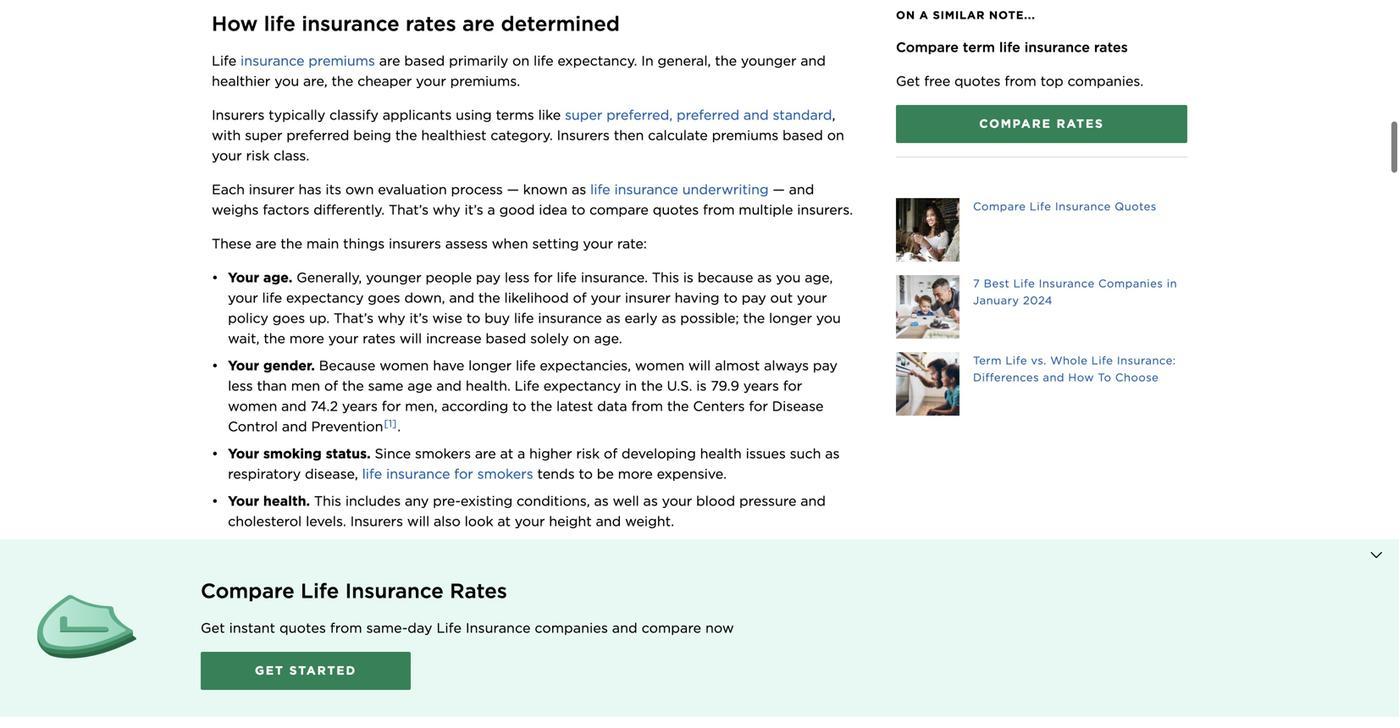 Task type: locate. For each thing, give the bounding box(es) containing it.
setting
[[532, 235, 579, 252]]

lifestyle.
[[374, 635, 432, 652]]

have inside the if you have a hazardous or high-risk job, such as a police officer working on the bomb squad or a race car driver, you can expect to pay more than someone with a desk job. similarly, if you participate in risky activities like skydiving, you might be charged a higher premium.
[[478, 635, 510, 652]]

2 vertical spatial will
[[407, 513, 430, 530]]

it's
[[465, 202, 483, 218], [410, 310, 428, 326]]

women up age
[[380, 357, 429, 374]]

compare up rate:
[[590, 202, 649, 218]]

compare for compare life insurance rates
[[201, 579, 295, 604]]

life inside because women have longer life expectancies, women will almost always pay less than men of the same age and health. life expectancy in the u.s. is 79.9 years for women and 74.2 years for men, according to the latest data from the centers for disease control and prevention
[[516, 357, 536, 374]]

insurers typically classify applicants using terms like super preferred, preferred and standard
[[212, 107, 832, 123]]

in down 'driver,'
[[584, 676, 596, 692]]

0 horizontal spatial how
[[212, 11, 258, 36]]

1 vertical spatial longer
[[469, 357, 512, 374]]

1 vertical spatial high-
[[618, 635, 652, 652]]

multiple
[[739, 202, 793, 218]]

your for insurer
[[422, 540, 453, 557]]

0 vertical spatial or
[[547, 561, 561, 577]]

0 horizontal spatial that's
[[334, 310, 374, 326]]

1 horizontal spatial it's
[[465, 202, 483, 218]]

a up lifestyle.
[[411, 608, 419, 625]]

and
[[801, 52, 826, 69], [744, 107, 769, 123], [789, 181, 814, 198], [449, 290, 474, 306], [1043, 371, 1065, 384], [437, 378, 462, 394], [281, 398, 307, 415], [282, 418, 307, 435], [801, 493, 826, 509], [596, 513, 621, 530], [525, 588, 550, 604], [644, 608, 669, 625], [612, 620, 638, 637], [344, 635, 370, 652]]

health inside since smokers are at a higher risk of developing health issues such as respiratory disease,
[[700, 446, 742, 462]]

expectancy
[[286, 290, 364, 306], [544, 378, 621, 394]]

rate:
[[617, 235, 647, 252]]

family inside the your insurer may ask if you have a family history of serious health conditions such as heart disease, cancer or diabetes.
[[655, 540, 695, 557]]

consider
[[321, 608, 379, 625]]

goes
[[368, 290, 400, 306], [273, 310, 305, 326]]

with
[[212, 127, 241, 144], [294, 676, 323, 692]]

1 horizontal spatial super
[[565, 107, 603, 123]]

0 vertical spatial like
[[538, 107, 561, 123]]

1 horizontal spatial insurers
[[350, 513, 403, 530]]

your for health.
[[228, 493, 259, 509]]

1 horizontal spatial less
[[505, 269, 530, 286]]

increase
[[426, 330, 482, 347]]

1 vertical spatial health
[[228, 561, 270, 577]]

2 — from the left
[[773, 181, 785, 198]]

such right "job,"
[[708, 635, 740, 652]]

a inside — and weighs factors differently. that's why it's a good idea to compare quotes from multiple insurers.
[[488, 202, 495, 218]]

1 vertical spatial why
[[378, 310, 406, 326]]

0 vertical spatial will
[[400, 330, 422, 347]]

longer inside because women have longer life expectancies, women will almost always pay less than men of the same age and health. life expectancy in the u.s. is 79.9 years for women and 74.2 years for men, according to the latest data from the centers for disease control and prevention
[[469, 357, 512, 374]]

family down weight.
[[655, 540, 695, 557]]

on up charge
[[709, 588, 727, 604]]

insurers inside , with super preferred being the healthiest category. insurers then calculate premiums based on your risk class.
[[557, 127, 610, 144]]

to inside because women have longer life expectancies, women will almost always pay less than men of the same age and health. life expectancy in the u.s. is 79.9 years for women and 74.2 years for men, according to the latest data from the centers for disease control and prevention
[[513, 398, 527, 415]]

history
[[699, 540, 745, 557]]

1 vertical spatial premiums
[[712, 127, 779, 144]]

how up healthier
[[212, 11, 258, 36]]

0 horizontal spatial or
[[469, 656, 484, 672]]

because
[[698, 269, 754, 286]]

health up expensive.
[[700, 446, 742, 462]]

1 horizontal spatial women
[[380, 357, 429, 374]]

the left the latest
[[531, 398, 552, 415]]

applicant
[[578, 608, 640, 625]]

1 horizontal spatial with
[[294, 676, 323, 692]]

and inside generally, younger people pay less for life insurance. this is because as you age, your life expectancy goes down, and the likelihood of your insurer having to pay out your policy goes up. that's why it's wise to buy life insurance as early as possible; the longer you wait, the more your rates will increase based solely on age.
[[449, 290, 474, 306]]

your up the each
[[212, 147, 242, 164]]

how inside term life vs. whole life insurance: differences and how to choose
[[1069, 371, 1095, 384]]

2 horizontal spatial or
[[599, 635, 613, 652]]

expectancy inside generally, younger people pay less for life insurance. this is because as you age, your life expectancy goes down, and the likelihood of your insurer having to pay out your policy goes up. that's why it's wise to buy life insurance as early as possible; the longer you wait, the more your rates will increase based solely on age.
[[286, 290, 364, 306]]

0 vertical spatial insurers
[[212, 107, 265, 123]]

,
[[832, 107, 836, 123]]

1 horizontal spatial preferred
[[677, 107, 740, 123]]

quotes
[[1115, 200, 1157, 213]]

more up the skydiving,
[[756, 656, 791, 672]]

1 vertical spatial based
[[783, 127, 823, 144]]

risk down 'duis,'
[[458, 608, 482, 625]]

might down someone
[[228, 696, 267, 713]]

choose
[[1116, 371, 1159, 384]]

goes left the 'up.'
[[273, 310, 305, 326]]

this up levels.
[[314, 493, 341, 509]]

0 horizontal spatial is
[[683, 269, 694, 286]]

expect
[[659, 656, 705, 672]]

and left standard
[[744, 107, 769, 123]]

latest
[[557, 398, 593, 415]]

for
[[534, 269, 553, 286], [783, 378, 802, 394], [382, 398, 401, 415], [749, 398, 768, 415], [454, 466, 473, 482]]

companies
[[1099, 277, 1163, 290]]

higher left rates.
[[724, 608, 766, 625]]

1 horizontal spatial this
[[652, 269, 679, 286]]

2 horizontal spatial get
[[896, 73, 920, 89]]

rates inside generally, younger people pay less for life insurance. this is because as you age, your life expectancy goes down, and the likelihood of your insurer having to pay out your policy goes up. that's why it's wise to buy life insurance as early as possible; the longer you wait, the more your rates will increase based solely on age.
[[363, 330, 396, 347]]

risk
[[246, 147, 270, 164], [576, 446, 600, 462], [458, 608, 482, 625], [652, 635, 676, 652]]

insurers down the includes
[[350, 513, 403, 530]]

why
[[433, 202, 461, 218], [378, 310, 406, 326]]

high- up the can
[[618, 635, 652, 652]]

1 family from the left
[[263, 540, 306, 557]]

the up desk
[[355, 656, 377, 672]]

pay right people
[[476, 269, 501, 286]]

health. inside because women have longer life expectancies, women will almost always pay less than men of the same age and health. life expectancy in the u.s. is 79.9 years for women and 74.2 years for men, according to the latest data from the centers for disease control and prevention
[[466, 378, 511, 394]]

life insurance for smokers link
[[362, 466, 533, 482]]

pay inside because women have longer life expectancies, women will almost always pay less than men of the same age and health. life expectancy in the u.s. is 79.9 years for women and 74.2 years for men, according to the latest data from the centers for disease control and prevention
[[813, 357, 838, 374]]

1 horizontal spatial higher
[[530, 446, 572, 462]]

differences
[[973, 371, 1040, 384]]

1 horizontal spatial why
[[433, 202, 461, 218]]

as right now
[[744, 635, 758, 652]]

1 horizontal spatial or
[[547, 561, 561, 577]]

insurers left then
[[557, 127, 610, 144]]

higher up tends at bottom
[[530, 446, 572, 462]]

a right on
[[920, 8, 929, 22]]

similarly,
[[403, 676, 462, 692]]

why down process
[[433, 202, 461, 218]]

have down heart
[[411, 588, 442, 604]]

insurance:
[[1117, 354, 1176, 367]]

serious
[[767, 540, 815, 557]]

men,
[[405, 398, 438, 415]]

insurance
[[302, 11, 400, 36], [1025, 39, 1090, 55], [241, 52, 305, 69], [615, 181, 678, 198], [538, 310, 602, 326], [386, 466, 450, 482], [510, 608, 574, 625]]

risk inside the if you have a hazardous or high-risk job, such as a police officer working on the bomb squad or a race car driver, you can expect to pay more than someone with a desk job. similarly, if you participate in risky activities like skydiving, you might be charged a higher premium.
[[652, 635, 676, 652]]

1 horizontal spatial health.
[[466, 378, 511, 394]]

premiums down the super preferred, preferred and standard link
[[712, 127, 779, 144]]

1 vertical spatial years
[[342, 398, 378, 415]]

insurance down heart
[[345, 579, 444, 604]]

0 horizontal spatial younger
[[366, 269, 422, 286]]

in up data
[[625, 378, 637, 394]]

life down likelihood
[[514, 310, 534, 326]]

underwriting
[[683, 181, 769, 198]]

for up likelihood
[[534, 269, 553, 286]]

1 vertical spatial expectancy
[[544, 378, 621, 394]]

0 vertical spatial in
[[1167, 277, 1178, 290]]

0 vertical spatial more
[[290, 330, 324, 347]]

1 horizontal spatial years
[[744, 378, 779, 394]]

— up multiple
[[773, 181, 785, 198]]

this inside this includes any pre-existing conditions, as well as your blood pressure and cholesterol levels. insurers will also look at your height and weight.
[[314, 493, 341, 509]]

1 horizontal spatial than
[[795, 656, 825, 672]]

your for smoking
[[228, 446, 259, 462]]

life down solely
[[516, 357, 536, 374]]

compare inside — and weighs factors differently. that's why it's a good idea to compare quotes from multiple insurers.
[[590, 202, 649, 218]]

1 horizontal spatial based
[[486, 330, 526, 347]]

0 vertical spatial disease,
[[305, 466, 358, 482]]

have inside because women have longer life expectancies, women will almost always pay less than men of the same age and health. life expectancy in the u.s. is 79.9 years for women and 74.2 years for men, according to the latest data from the centers for disease control and prevention
[[433, 357, 465, 374]]

and inside "are based primarily on life expectancy. in general, the younger and healthier you are, the cheaper your premiums."
[[801, 52, 826, 69]]

life inside "are based primarily on life expectancy. in general, the younger and healthier you are, the cheaper your premiums."
[[534, 52, 554, 69]]

disease, up rates
[[441, 561, 494, 577]]

insurer
[[249, 181, 295, 198], [625, 290, 671, 306], [457, 540, 503, 557], [228, 608, 274, 625]]

0 horizontal spatial high-
[[423, 608, 458, 625]]

0 vertical spatial that's
[[389, 202, 429, 218]]

1 vertical spatial quotes
[[653, 202, 699, 218]]

insurers
[[212, 107, 265, 123], [557, 127, 610, 144], [350, 513, 403, 530]]

2 family from the left
[[655, 540, 695, 557]]

since
[[375, 446, 411, 462]]

0 horizontal spatial more
[[290, 330, 324, 347]]

0 vertical spatial preferred
[[677, 107, 740, 123]]

age,
[[805, 269, 833, 286]]

0 horizontal spatial based
[[404, 52, 445, 69]]

compare
[[896, 39, 959, 55], [980, 116, 1052, 131], [973, 200, 1026, 213], [201, 579, 295, 604]]

or for hazardous
[[469, 656, 484, 672]]

are,
[[303, 73, 328, 89]]

0 horizontal spatial family
[[263, 540, 306, 557]]

cheaper
[[358, 73, 412, 89]]

based down buy
[[486, 330, 526, 347]]

1 horizontal spatial such
[[708, 635, 740, 652]]

your down control
[[228, 446, 259, 462]]

as inside the your insurer may ask if you have a family history of serious health conditions such as heart disease, cancer or diabetes.
[[383, 561, 398, 577]]

your health.
[[228, 493, 310, 509]]

with inside , with super preferred being the healthiest category. insurers then calculate premiums based on your risk class.
[[212, 127, 241, 144]]

the down u.s.
[[667, 398, 689, 415]]

how down whole
[[1069, 371, 1095, 384]]

are inside "are based primarily on life expectancy. in general, the younger and healthier you are, the cheaper your premiums."
[[379, 52, 400, 69]]

insurance.
[[581, 269, 648, 286]]

health up "driving"
[[228, 561, 270, 577]]

1 horizontal spatial be
[[597, 466, 614, 482]]

0 horizontal spatial expectancy
[[286, 290, 364, 306]]

1 vertical spatial than
[[795, 656, 825, 672]]

the right are,
[[332, 73, 353, 89]]

0 horizontal spatial be
[[271, 696, 288, 713]]

life down solely
[[515, 378, 540, 394]]

is up having
[[683, 269, 694, 286]]

0 horizontal spatial smokers
[[415, 446, 471, 462]]

and down consider
[[344, 635, 370, 652]]

1 horizontal spatial health
[[700, 446, 742, 462]]

typically
[[269, 107, 325, 123]]

your for driving
[[228, 588, 259, 604]]

premiums.
[[450, 73, 520, 89]]

1 horizontal spatial —
[[773, 181, 785, 198]]

you
[[275, 73, 299, 89], [776, 269, 801, 286], [816, 310, 841, 326], [578, 540, 603, 557], [382, 588, 407, 604], [383, 608, 407, 625], [449, 635, 474, 652], [603, 656, 627, 672], [479, 676, 503, 692], [797, 676, 822, 692]]

0 vertical spatial compare
[[590, 202, 649, 218]]

insurers
[[389, 235, 441, 252]]

1 vertical spatial in
[[625, 378, 637, 394]]

why down down,
[[378, 310, 406, 326]]

0 horizontal spatial such
[[348, 561, 379, 577]]

74.2
[[311, 398, 338, 415]]

life insurance for smokers tends to be more expensive.
[[362, 466, 727, 482]]

to
[[1098, 371, 1112, 384]]

from inside because women have longer life expectancies, women will almost always pay less than men of the same age and health. life expectancy in the u.s. is 79.9 years for women and 74.2 years for men, according to the latest data from the centers for disease control and prevention
[[632, 398, 663, 415]]

it's down down,
[[410, 310, 428, 326]]

age.
[[263, 269, 293, 286], [594, 330, 622, 347]]

life down determined
[[534, 52, 554, 69]]

get instant quotes from same-day life insurance companies and compare now
[[201, 620, 734, 637]]

at right look
[[498, 513, 511, 530]]

your up instant
[[228, 588, 259, 604]]

2 horizontal spatial based
[[783, 127, 823, 144]]

super inside , with super preferred being the healthiest category. insurers then calculate premiums based on your risk class.
[[245, 127, 283, 144]]

insurance inside 7 best life insurance companies in january 2024
[[1039, 277, 1095, 290]]

the down applicants
[[395, 127, 417, 144]]

and right pressure
[[801, 493, 826, 509]]

and inside — and weighs factors differently. that's why it's a good idea to compare quotes from multiple insurers.
[[789, 181, 814, 198]]

0 vertical spatial premiums
[[309, 52, 375, 69]]

this inside generally, younger people pay less for life insurance. this is because as you age, your life expectancy goes down, and the likelihood of your insurer having to pay out your policy goes up. that's why it's wise to buy life insurance as early as possible; the longer you wait, the more your rates will increase based solely on age.
[[652, 269, 679, 286]]

get
[[896, 73, 920, 89], [201, 620, 225, 637], [255, 664, 284, 678]]

2 vertical spatial such
[[708, 635, 740, 652]]

from
[[1005, 73, 1037, 89], [703, 202, 735, 218], [632, 398, 663, 415], [330, 620, 362, 637]]

to left buy
[[467, 310, 481, 326]]

0 horizontal spatial disease,
[[305, 466, 358, 482]]

0 vertical spatial age.
[[263, 269, 293, 286]]

women
[[380, 357, 429, 374], [635, 357, 685, 374], [228, 398, 277, 415]]

if
[[369, 588, 378, 604], [436, 635, 445, 652]]

1 horizontal spatial quotes
[[653, 202, 699, 218]]

younger up down,
[[366, 269, 422, 286]]

0 horizontal spatial get
[[201, 620, 225, 637]]

have down high-risk life insurance link
[[478, 635, 510, 652]]

7 best life insurance companies in january 2024
[[973, 277, 1178, 307]]

life insurance premiums
[[212, 52, 375, 69]]

of inside the your insurer may ask if you have a family history of serious health conditions such as heart disease, cancer or diabetes.
[[749, 540, 763, 557]]

are up primarily
[[462, 11, 495, 36]]

0 horizontal spatial super
[[245, 127, 283, 144]]

might down your driving record.
[[278, 608, 317, 625]]

your down wait,
[[228, 357, 259, 374]]

compare for compare life insurance quotes
[[973, 200, 1026, 213]]

1 vertical spatial be
[[271, 696, 288, 713]]

cholesterol
[[228, 513, 302, 530]]

blood
[[696, 493, 735, 509]]

0 vertical spatial might
[[278, 608, 317, 625]]

1 vertical spatial get
[[201, 620, 225, 637]]

pay right always on the right of page
[[813, 357, 838, 374]]

0 vertical spatial super
[[565, 107, 603, 123]]

1 vertical spatial insurers
[[557, 127, 610, 144]]

insurance inside generally, younger people pay less for life insurance. this is because as you age, your life expectancy goes down, and the likelihood of your insurer having to pay out your policy goes up. that's why it's wise to buy life insurance as early as possible; the longer you wait, the more your rates will increase based solely on age.
[[538, 310, 602, 326]]

compare down violations
[[642, 620, 702, 637]]

on up premiums.
[[513, 52, 530, 69]]

you down race
[[479, 676, 503, 692]]

on inside the if you have a hazardous or high-risk job, such as a police officer working on the bomb squad or a race car driver, you can expect to pay more than someone with a desk job. similarly, if you participate in risky activities like skydiving, you might be charged a higher premium.
[[334, 656, 351, 672]]

1 horizontal spatial expectancy
[[544, 378, 621, 394]]

as down history.
[[383, 561, 398, 577]]

0 vertical spatial younger
[[741, 52, 797, 69]]

violations
[[641, 588, 705, 604]]

1 vertical spatial might
[[228, 696, 267, 713]]

if right ask
[[566, 540, 574, 557]]

1 horizontal spatial disease,
[[441, 561, 494, 577]]

such up compare life insurance rates
[[348, 561, 379, 577]]

life up to
[[1092, 354, 1114, 367]]

women up control
[[228, 398, 277, 415]]

1 vertical spatial more
[[618, 466, 653, 482]]

idea
[[539, 202, 567, 218]]

early
[[625, 310, 658, 326]]

health
[[700, 446, 742, 462], [228, 561, 270, 577]]

as inside since smokers are at a higher risk of developing health issues such as respiratory disease,
[[825, 446, 840, 462]]

healthiest
[[421, 127, 487, 144]]

why inside generally, younger people pay less for life insurance. this is because as you age, your life expectancy goes down, and the likelihood of your insurer having to pay out your policy goes up. that's why it's wise to buy life insurance as early as possible; the longer you wait, the more your rates will increase based solely on age.
[[378, 310, 406, 326]]

0 horizontal spatial might
[[228, 696, 267, 713]]

are up cheaper
[[379, 52, 400, 69]]

1 vertical spatial age.
[[594, 330, 622, 347]]

have inside if you have duis, dwis and major traffic violations on your record, your insurer might consider you a
[[411, 588, 442, 604]]

0 vertical spatial how
[[212, 11, 258, 36]]

to inside — and weighs factors differently. that's why it's a good idea to compare quotes from multiple insurers.
[[572, 202, 586, 218]]

your up cholesterol
[[228, 493, 259, 509]]

1 — from the left
[[507, 181, 519, 198]]

if inside the if you have a hazardous or high-risk job, such as a police officer working on the bomb squad or a race car driver, you can expect to pay more than someone with a desk job. similarly, if you participate in risky activities like skydiving, you might be charged a higher premium.
[[436, 635, 445, 652]]

age. up expectancies,
[[594, 330, 622, 347]]

1 vertical spatial such
[[348, 561, 379, 577]]

0 vertical spatial be
[[597, 466, 614, 482]]

or down ask
[[547, 561, 561, 577]]

1 vertical spatial like
[[700, 676, 722, 692]]

if up consider
[[369, 588, 378, 604]]

insurer inside the your insurer may ask if you have a family history of serious health conditions such as heart disease, cancer or diabetes.
[[457, 540, 503, 557]]

1 vertical spatial higher
[[724, 608, 766, 625]]

2 horizontal spatial in
[[1167, 277, 1178, 290]]

disease,
[[305, 466, 358, 482], [441, 561, 494, 577]]

0 horizontal spatial if
[[369, 588, 378, 604]]

to right idea
[[572, 202, 586, 218]]

quotes down term
[[955, 73, 1001, 89]]

have
[[433, 357, 465, 374], [607, 540, 639, 557], [411, 588, 442, 604], [478, 635, 510, 652]]

term life vs. whole life insurance: differences and how to choose link
[[896, 352, 1188, 416]]

control
[[228, 418, 278, 435]]

and up standard
[[801, 52, 826, 69]]

1 vertical spatial at
[[498, 513, 511, 530]]

have down increase
[[433, 357, 465, 374]]

your down cholesterol
[[228, 540, 259, 557]]

life insurance underwriting link
[[591, 181, 769, 198]]

0 horizontal spatial —
[[507, 181, 519, 198]]

insurer down look
[[457, 540, 503, 557]]

traffic
[[597, 588, 637, 604]]

a down weight.
[[643, 540, 651, 557]]

insurance up insurance premiums link
[[302, 11, 400, 36]]

how
[[212, 11, 258, 36], [1069, 371, 1095, 384]]

goes left down,
[[368, 290, 400, 306]]

more
[[290, 330, 324, 347], [618, 466, 653, 482], [756, 656, 791, 672]]

0 vertical spatial at
[[500, 446, 514, 462]]

and inside if you have duis, dwis and major traffic violations on your record, your insurer might consider you a
[[525, 588, 550, 604]]

and down violations
[[644, 608, 669, 625]]

and inside term life vs. whole life insurance: differences and how to choose
[[1043, 371, 1065, 384]]

2 vertical spatial get
[[255, 664, 284, 678]]

why inside — and weighs factors differently. that's why it's a good idea to compare quotes from multiple insurers.
[[433, 202, 461, 218]]

2 vertical spatial based
[[486, 330, 526, 347]]

pressure
[[740, 493, 797, 509]]

as up weight.
[[643, 493, 658, 509]]

get for compare term life insurance rates
[[896, 73, 920, 89]]

have for hazardous
[[478, 635, 510, 652]]

0 vertical spatial is
[[683, 269, 694, 286]]

because women have longer life expectancies, women will almost always pay less than men of the same age and health. life expectancy in the u.s. is 79.9 years for women and 74.2 years for men, according to the latest data from the centers for disease control and prevention
[[228, 357, 842, 435]]

same
[[368, 378, 404, 394]]

your inside the your insurer may ask if you have a family history of serious health conditions such as heart disease, cancer or diabetes.
[[422, 540, 453, 557]]

that's
[[389, 202, 429, 218], [334, 310, 374, 326]]

have for life
[[433, 357, 465, 374]]

insurer down "driving"
[[228, 608, 274, 625]]

u.s.
[[667, 378, 692, 394]]

compare term life insurance rates
[[896, 39, 1128, 55]]

2024
[[1023, 294, 1053, 307]]

as
[[572, 181, 586, 198], [758, 269, 772, 286], [606, 310, 621, 326], [662, 310, 676, 326], [825, 446, 840, 462], [594, 493, 609, 509], [643, 493, 658, 509], [383, 561, 398, 577], [744, 635, 758, 652]]

1 horizontal spatial age.
[[594, 330, 622, 347]]

own
[[346, 181, 374, 198]]

0 horizontal spatial less
[[228, 378, 253, 394]]

if inside the your insurer may ask if you have a family history of serious health conditions such as heart disease, cancer or diabetes.
[[566, 540, 574, 557]]

at
[[500, 446, 514, 462], [498, 513, 511, 530]]

you inside "are based primarily on life expectancy. in general, the younger and healthier you are, the cheaper your premiums."
[[275, 73, 299, 89]]

insurance up 2024
[[1039, 277, 1095, 290]]

pay inside the if you have a hazardous or high-risk job, such as a police officer working on the bomb squad or a race car driver, you can expect to pay more than someone with a desk job. similarly, if you participate in risky activities like skydiving, you might be charged a higher premium.
[[727, 656, 752, 672]]

more inside the if you have a hazardous or high-risk job, such as a police officer working on the bomb squad or a race car driver, you can expect to pay more than someone with a desk job. similarly, if you participate in risky activities like skydiving, you might be charged a higher premium.
[[756, 656, 791, 672]]

it's inside generally, younger people pay less for life insurance. this is because as you age, your life expectancy goes down, and the likelihood of your insurer having to pay out your policy goes up. that's why it's wise to buy life insurance as early as possible; the longer you wait, the more your rates will increase based solely on age.
[[410, 310, 428, 326]]

medical
[[310, 540, 364, 557]]

will inside generally, younger people pay less for life insurance. this is because as you age, your life expectancy goes down, and the likelihood of your insurer having to pay out your policy goes up. that's why it's wise to buy life insurance as early as possible; the longer you wait, the more your rates will increase based solely on age.
[[400, 330, 422, 347]]

1 vertical spatial it's
[[410, 310, 428, 326]]

generally, younger people pay less for life insurance. this is because as you age, your life expectancy goes down, and the likelihood of your insurer having to pay out your policy goes up. that's why it's wise to buy life insurance as early as possible; the longer you wait, the more your rates will increase based solely on age.
[[228, 269, 845, 347]]

0 vertical spatial health
[[700, 446, 742, 462]]

women up u.s.
[[635, 357, 685, 374]]

or inside the your insurer may ask if you have a family history of serious health conditions such as heart disease, cancer or diabetes.
[[547, 561, 561, 577]]

age. up the policy
[[263, 269, 293, 286]]

rates
[[406, 11, 456, 36], [1094, 39, 1128, 55], [1057, 116, 1104, 131], [363, 330, 396, 347]]

someone
[[228, 676, 289, 692]]

life right term
[[1000, 39, 1021, 55]]

1 horizontal spatial family
[[655, 540, 695, 557]]



Task type: describe. For each thing, give the bounding box(es) containing it.
insurers.
[[797, 202, 853, 218]]

police
[[774, 635, 815, 652]]

in inside the if you have a hazardous or high-risk job, such as a police officer working on the bomb squad or a race car driver, you can expect to pay more than someone with a desk job. similarly, if you participate in risky activities like skydiving, you might be charged a higher premium.
[[584, 676, 596, 692]]

is inside because women have longer life expectancies, women will almost always pay less than men of the same age and health. life expectancy in the u.s. is 79.9 years for women and 74.2 years for men, according to the latest data from the centers for disease control and prevention
[[697, 378, 707, 394]]

best
[[984, 277, 1010, 290]]

1 horizontal spatial smokers
[[477, 466, 533, 482]]

such inside the if you have a hazardous or high-risk job, such as a police officer working on the bomb squad or a race car driver, you can expect to pay more than someone with a desk job. similarly, if you participate in risky activities like skydiving, you might be charged a higher premium.
[[708, 635, 740, 652]]

[1] button
[[372, 409, 409, 447]]

factors
[[263, 202, 310, 218]]

wait,
[[228, 330, 260, 347]]

weighs
[[212, 202, 259, 218]]

your up now
[[731, 588, 761, 604]]

younger inside generally, younger people pay less for life insurance. this is because as you age, your life expectancy goes down, and the likelihood of your insurer having to pay out your policy goes up. that's why it's wise to buy life insurance as early as possible; the longer you wait, the more your rates will increase based solely on age.
[[366, 269, 422, 286]]

duis,
[[446, 588, 481, 604]]

if for your driving record.
[[369, 588, 378, 604]]

a inside if you have duis, dwis and major traffic violations on your record, your insurer might consider you a
[[411, 608, 419, 625]]

at inside this includes any pre-existing conditions, as well as your blood pressure and cholesterol levels. insurers will also look at your height and weight.
[[498, 513, 511, 530]]

disease, inside since smokers are at a higher risk of developing health issues such as respiratory disease,
[[305, 466, 358, 482]]

with inside the if you have a hazardous or high-risk job, such as a police officer working on the bomb squad or a race car driver, you can expect to pay more than someone with a desk job. similarly, if you participate in risky activities like skydiving, you might be charged a higher premium.
[[294, 676, 323, 692]]

insurer up the factors
[[249, 181, 295, 198]]

as right early
[[662, 310, 676, 326]]

your for age.
[[228, 269, 259, 286]]

for up disease
[[783, 378, 802, 394]]

insurer inside generally, younger people pay less for life insurance. this is because as you age, your life expectancy goes down, and the likelihood of your insurer having to pay out your policy goes up. that's why it's wise to buy life insurance as early as possible; the longer you wait, the more your rates will increase based solely on age.
[[625, 290, 671, 306]]

age
[[408, 378, 432, 394]]

for left disease
[[749, 398, 768, 415]]

— and weighs factors differently. that's why it's a good idea to compare quotes from multiple insurers.
[[212, 181, 853, 218]]

insurance up any
[[386, 466, 450, 482]]

might inside if you have duis, dwis and major traffic violations on your record, your insurer might consider you a
[[278, 608, 317, 625]]

in inside because women have longer life expectancies, women will almost always pay less than men of the same age and health. life expectancy in the u.s. is 79.9 years for women and 74.2 years for men, according to the latest data from the centers for disease control and prevention
[[625, 378, 637, 394]]

rates.
[[771, 608, 807, 625]]

insurers inside this includes any pre-existing conditions, as well as your blood pressure and cholesterol levels. insurers will also look at your height and weight.
[[350, 513, 403, 530]]

to down because
[[724, 290, 738, 306]]

you up out
[[776, 269, 801, 286]]

is inside generally, younger people pay less for life insurance. this is because as you age, your life expectancy goes down, and the likelihood of your insurer having to pay out your policy goes up. that's why it's wise to buy life insurance as early as possible; the longer you wait, the more your rates will increase based solely on age.
[[683, 269, 694, 286]]

on inside , with super preferred being the healthiest category. insurers then calculate premiums based on your risk class.
[[827, 127, 845, 144]]

1 horizontal spatial goes
[[368, 290, 400, 306]]

life up healthier
[[212, 52, 237, 69]]

healthier
[[212, 73, 270, 89]]

on inside "are based primarily on life expectancy. in general, the younger and healthier you are, the cheaper your premiums."
[[513, 52, 530, 69]]

your for occupation
[[228, 635, 259, 652]]

calculate
[[648, 127, 708, 144]]

risk inside , with super preferred being the healthiest category. insurers then calculate premiums based on your risk class.
[[246, 147, 270, 164]]

the inside , with super preferred being the healthiest category. insurers then calculate premiums based on your risk class.
[[395, 127, 417, 144]]

terms
[[496, 107, 534, 123]]

on
[[896, 8, 916, 22]]

0 horizontal spatial goes
[[273, 310, 305, 326]]

men
[[291, 378, 320, 394]]

based inside generally, younger people pay less for life insurance. this is because as you age, your life expectancy goes down, and the likelihood of your insurer having to pay out your policy goes up. that's why it's wise to buy life insurance as early as possible; the longer you wait, the more your rates will increase based solely on age.
[[486, 330, 526, 347]]

as right known
[[572, 181, 586, 198]]

category.
[[491, 127, 553, 144]]

1 vertical spatial or
[[599, 635, 613, 652]]

as up out
[[758, 269, 772, 286]]

0 horizontal spatial premiums
[[309, 52, 375, 69]]

from left top
[[1005, 73, 1037, 89]]

companies.
[[1068, 73, 1144, 89]]

whole
[[1051, 354, 1088, 367]]

you inside the your insurer may ask if you have a family history of serious health conditions such as heart disease, cancer or diabetes.
[[578, 540, 603, 557]]

preferred inside , with super preferred being the healthiest category. insurers then calculate premiums based on your risk class.
[[287, 127, 349, 144]]

now
[[706, 620, 734, 637]]

solely
[[530, 330, 569, 347]]

from inside — and weighs factors differently. that's why it's a good idea to compare quotes from multiple insurers.
[[703, 202, 735, 218]]

less inside because women have longer life expectancies, women will almost always pay less than men of the same age and health. life expectancy in the u.s. is 79.9 years for women and 74.2 years for men, according to the latest data from the centers for disease control and prevention
[[228, 378, 253, 394]]

compare for compare rates
[[980, 116, 1052, 131]]

as left well
[[594, 493, 609, 509]]

7
[[973, 277, 980, 290]]

your smoking status.
[[228, 446, 371, 462]]

in inside 7 best life insurance companies in january 2024
[[1167, 277, 1178, 290]]

data
[[597, 398, 627, 415]]

and down men at the left bottom of the page
[[281, 398, 307, 415]]

you left day
[[383, 608, 407, 625]]

like inside the if you have a hazardous or high-risk job, such as a police officer working on the bomb squad or a race car driver, you can expect to pay more than someone with a desk job. similarly, if you participate in risky activities like skydiving, you might be charged a higher premium.
[[700, 676, 722, 692]]

january
[[973, 294, 1020, 307]]

weight.
[[625, 513, 674, 530]]

a inside since smokers are at a higher risk of developing health issues such as respiratory disease,
[[518, 446, 525, 462]]

will inside because women have longer life expectancies, women will almost always pay less than men of the same age and health. life expectancy in the u.s. is 79.9 years for women and 74.2 years for men, according to the latest data from the centers for disease control and prevention
[[689, 357, 711, 374]]

skydiving,
[[726, 676, 793, 692]]

and up smoking
[[282, 418, 307, 435]]

almost
[[715, 357, 760, 374]]

insurance up healthier
[[241, 52, 305, 69]]

quotes for insurance
[[955, 73, 1001, 89]]

a left race
[[488, 656, 496, 672]]

as inside the if you have a hazardous or high-risk job, such as a police officer working on the bomb squad or a race car driver, you can expect to pay more than someone with a desk job. similarly, if you participate in risky activities like skydiving, you might be charged a higher premium.
[[744, 635, 758, 652]]

0 horizontal spatial insurers
[[212, 107, 265, 123]]

2 horizontal spatial women
[[635, 357, 685, 374]]

and down well
[[596, 513, 621, 530]]

are inside since smokers are at a higher risk of developing health issues such as respiratory disease,
[[475, 446, 496, 462]]

life down compare rates link at right top
[[1030, 200, 1052, 213]]

driver,
[[557, 656, 599, 672]]

insurance up top
[[1025, 39, 1090, 55]]

and right age
[[437, 378, 462, 394]]

if for your occupation and lifestyle.
[[436, 635, 445, 652]]

the right the general,
[[715, 52, 737, 69]]

the up your gender.
[[264, 330, 285, 347]]

high-risk life insurance link
[[423, 608, 574, 625]]

includes
[[345, 493, 401, 509]]

applicants
[[383, 107, 452, 123]]

the left u.s.
[[641, 378, 663, 394]]

may
[[507, 540, 535, 557]]

your inside "are based primarily on life expectancy. in general, the younger and healthier you are, the cheaper your premiums."
[[416, 73, 446, 89]]

7 best life insurance companies in january 2024 link
[[896, 275, 1188, 339]]

will inside this includes any pre-existing conditions, as well as your blood pressure and cholesterol levels. insurers will also look at your height and weight.
[[407, 513, 430, 530]]

your up the policy
[[228, 290, 258, 306]]

1 vertical spatial compare
[[642, 620, 702, 637]]

policy
[[228, 310, 269, 326]]

get free quotes from top companies.
[[896, 73, 1144, 89]]

your for family
[[228, 540, 259, 557]]

being
[[353, 127, 391, 144]]

of inside because women have longer life expectancies, women will almost always pay less than men of the same age and health. life expectancy in the u.s. is 79.9 years for women and 74.2 years for men, according to the latest data from the centers for disease control and prevention
[[324, 378, 338, 394]]

determined
[[501, 11, 620, 36]]

race
[[500, 656, 528, 672]]

charged
[[292, 696, 348, 713]]

compare rates link
[[896, 105, 1188, 143]]

smokers inside since smokers are at a higher risk of developing health issues such as respiratory disease,
[[415, 446, 471, 462]]

life up the includes
[[362, 466, 382, 482]]

that's inside generally, younger people pay less for life insurance. this is because as you age, your life expectancy goes down, and the likelihood of your insurer having to pay out your policy goes up. that's why it's wise to buy life insurance as early as possible; the longer you wait, the more your rates will increase based solely on age.
[[334, 310, 374, 326]]

such inside since smokers are at a higher risk of developing health issues such as respiratory disease,
[[790, 446, 821, 462]]

life right known
[[591, 181, 611, 198]]

are up your age.
[[256, 235, 277, 252]]

life inside 7 best life insurance companies in january 2024
[[1014, 277, 1035, 290]]

0 horizontal spatial years
[[342, 398, 378, 415]]

record,
[[765, 588, 812, 604]]

if you have duis, dwis and major traffic violations on your record, your insurer might consider you a
[[228, 588, 850, 625]]

compare life insurance rates
[[201, 579, 507, 604]]

.
[[398, 418, 401, 435]]

you down police
[[797, 676, 822, 692]]

on inside generally, younger people pay less for life insurance. this is because as you age, your life expectancy goes down, and the likelihood of your insurer having to pay out your policy goes up. that's why it's wise to buy life insurance as early as possible; the longer you wait, the more your rates will increase based solely on age.
[[573, 330, 590, 347]]

from down "record."
[[330, 620, 362, 637]]

people
[[426, 269, 472, 286]]

rates
[[450, 579, 507, 604]]

based inside "are based primarily on life expectancy. in general, the younger and healthier you are, the cheaper your premiums."
[[404, 52, 445, 69]]

life down setting in the left of the page
[[557, 269, 577, 286]]

term
[[973, 354, 1002, 367]]

get for compare life insurance rates
[[201, 620, 225, 637]]

for up pre-
[[454, 466, 473, 482]]

of inside generally, younger people pay less for life insurance. this is because as you age, your life expectancy goes down, and the likelihood of your insurer having to pay out your policy goes up. that's why it's wise to buy life insurance as early as possible; the longer you wait, the more your rates will increase based solely on age.
[[573, 290, 587, 306]]

each
[[212, 181, 245, 198]]

the inside the if you have a hazardous or high-risk job, such as a police officer working on the bomb squad or a race car driver, you can expect to pay more than someone with a desk job. similarly, if you participate in risky activities like skydiving, you might be charged a higher premium.
[[355, 656, 377, 672]]

has
[[299, 181, 322, 198]]

the down because
[[342, 378, 364, 394]]

rates up companies.
[[1094, 39, 1128, 55]]

vs.
[[1031, 354, 1047, 367]]

general,
[[658, 52, 711, 69]]

it's inside — and weighs factors differently. that's why it's a good idea to compare quotes from multiple insurers.
[[465, 202, 483, 218]]

insurance up hazardous
[[510, 608, 574, 625]]

desk
[[339, 676, 370, 692]]

less inside generally, younger people pay less for life insurance. this is because as you age, your life expectancy goes down, and the likelihood of your insurer having to pay out your policy goes up. that's why it's wise to buy life insurance as early as possible; the longer you wait, the more your rates will increase based solely on age.
[[505, 269, 530, 286]]

super preferred, preferred and standard link
[[565, 107, 832, 123]]

you down age,
[[816, 310, 841, 326]]

if inside the if you have a hazardous or high-risk job, such as a police officer working on the bomb squad or a race car driver, you can expect to pay more than someone with a desk job. similarly, if you participate in risky activities like skydiving, you might be charged a higher premium.
[[466, 676, 475, 692]]

than inside the if you have a hazardous or high-risk job, such as a police officer working on the bomb squad or a race car driver, you can expect to pay more than someone with a desk job. similarly, if you participate in risky activities like skydiving, you might be charged a higher premium.
[[795, 656, 825, 672]]

main
[[307, 235, 339, 252]]

such inside the your insurer may ask if you have a family history of serious health conditions such as heart disease, cancer or diabetes.
[[348, 561, 379, 577]]

your up may on the left bottom
[[515, 513, 545, 530]]

history.
[[368, 540, 418, 557]]

your down age,
[[797, 290, 827, 306]]

your inside , with super preferred being the healthiest category. insurers then calculate premiums based on your risk class.
[[212, 147, 242, 164]]

buy
[[485, 310, 510, 326]]

compare life insurance quotes link
[[896, 198, 1188, 262]]

0 vertical spatial years
[[744, 378, 779, 394]]

life down conditions
[[301, 579, 339, 604]]

insurer inside if you have duis, dwis and major traffic violations on your record, your insurer might consider you a
[[228, 608, 274, 625]]

look
[[465, 513, 494, 530]]

as left early
[[606, 310, 621, 326]]

the up buy
[[479, 290, 500, 306]]

and down traffic
[[612, 620, 638, 637]]

age. inside generally, younger people pay less for life insurance. this is because as you age, your life expectancy goes down, and the likelihood of your insurer having to pay out your policy goes up. that's why it's wise to buy life insurance as early as possible; the longer you wait, the more your rates will increase based solely on age.
[[594, 330, 622, 347]]

to right tends at bottom
[[579, 466, 593, 482]]

of inside since smokers are at a higher risk of developing health issues such as respiratory disease,
[[604, 446, 618, 462]]

have for dwis
[[411, 588, 442, 604]]

according
[[442, 398, 508, 415]]

be inside the if you have a hazardous or high-risk job, such as a police officer working on the bomb squad or a race car driver, you can expect to pay more than someone with a desk job. similarly, if you participate in risky activities like skydiving, you might be charged a higher premium.
[[271, 696, 288, 713]]

your left rate:
[[583, 235, 613, 252]]

process
[[451, 181, 503, 198]]

, with super preferred being the healthiest category. insurers then calculate premiums based on your risk class.
[[212, 107, 849, 164]]

life up differences
[[1006, 354, 1028, 367]]

insurance down 'dwis'
[[466, 620, 531, 637]]

your family medical history.
[[228, 540, 418, 557]]

0 vertical spatial high-
[[423, 608, 458, 625]]

have inside the your insurer may ask if you have a family history of serious health conditions such as heart disease, cancer or diabetes.
[[607, 540, 639, 557]]

assess
[[445, 235, 488, 252]]

compare life insurance quotes
[[973, 200, 1157, 213]]

a up race
[[514, 635, 521, 652]]

insurance left 'quotes'
[[1055, 200, 1111, 213]]

this includes any pre-existing conditions, as well as your blood pressure and cholesterol levels. insurers will also look at your height and weight.
[[228, 493, 830, 530]]

the left main
[[281, 235, 303, 252]]

life right day
[[437, 620, 462, 637]]

that's inside — and weighs factors differently. that's why it's a good idea to compare quotes from multiple insurers.
[[389, 202, 429, 218]]

the right possible;
[[743, 310, 765, 326]]

tends
[[537, 466, 575, 482]]

risk inside since smokers are at a higher risk of developing health issues such as respiratory disease,
[[576, 446, 600, 462]]

disease
[[772, 398, 824, 415]]

high- inside the if you have a hazardous or high-risk job, such as a police officer working on the bomb squad or a race car driver, you can expect to pay more than someone with a desk job. similarly, if you participate in risky activities like skydiving, you might be charged a higher premium.
[[618, 635, 652, 652]]

0 horizontal spatial age.
[[263, 269, 293, 286]]

your age.
[[228, 269, 293, 286]]

officer
[[228, 656, 271, 672]]

a left police
[[762, 635, 770, 652]]

at inside since smokers are at a higher risk of developing health issues such as respiratory disease,
[[500, 446, 514, 462]]

rates down companies.
[[1057, 116, 1104, 131]]

or for if
[[547, 561, 561, 577]]

centers
[[693, 398, 745, 415]]

bomb
[[381, 656, 420, 672]]

get inside get started link
[[255, 664, 284, 678]]

insurance up rate:
[[615, 181, 678, 198]]

than inside because women have longer life expectancies, women will almost always pay less than men of the same age and health. life expectancy in the u.s. is 79.9 years for women and 74.2 years for men, according to the latest data from the centers for disease control and prevention
[[257, 378, 287, 394]]

preferred,
[[607, 107, 673, 123]]

you up same-
[[382, 588, 407, 604]]

based inside , with super preferred being the healthiest category. insurers then calculate premiums based on your risk class.
[[783, 127, 823, 144]]

diabetes.
[[566, 561, 626, 577]]

younger inside "are based primarily on life expectancy. in general, the younger and healthier you are, the cheaper your premiums."
[[741, 52, 797, 69]]

on a similar note...
[[896, 8, 1036, 22]]

expectancy inside because women have longer life expectancies, women will almost always pay less than men of the same age and health. life expectancy in the u.s. is 79.9 years for women and 74.2 years for men, according to the latest data from the centers for disease control and prevention
[[544, 378, 621, 394]]

quotes for rates
[[280, 620, 326, 637]]

squad
[[424, 656, 465, 672]]

participate
[[507, 676, 580, 692]]

0 horizontal spatial women
[[228, 398, 277, 415]]

1 vertical spatial health.
[[263, 493, 310, 509]]

life down 'dwis'
[[486, 608, 506, 625]]

longer inside generally, younger people pay less for life insurance. this is because as you age, your life expectancy goes down, and the likelihood of your insurer having to pay out your policy goes up. that's why it's wise to buy life insurance as early as possible; the longer you wait, the more your rates will increase based solely on age.
[[769, 310, 812, 326]]

disease, inside the your insurer may ask if you have a family history of serious health conditions such as heart disease, cancer or diabetes.
[[441, 561, 494, 577]]

you up the 'risky' in the bottom of the page
[[603, 656, 627, 672]]

standard
[[773, 107, 832, 123]]

gender.
[[263, 357, 315, 374]]

a down desk
[[352, 696, 359, 713]]

hazardous
[[526, 635, 595, 652]]

on inside if you have duis, dwis and major traffic violations on your record, your insurer might consider you a
[[709, 588, 727, 604]]

health inside the your insurer may ask if you have a family history of serious health conditions such as heart disease, cancer or diabetes.
[[228, 561, 270, 577]]

for up the [1]
[[382, 398, 401, 415]]

pay left out
[[742, 290, 766, 306]]

life down your age.
[[262, 290, 282, 306]]

— inside — and weighs factors differently. that's why it's a good idea to compare quotes from multiple insurers.
[[773, 181, 785, 198]]

your for gender.
[[228, 357, 259, 374]]

day
[[408, 620, 433, 637]]

risky
[[600, 676, 632, 692]]

your down the insurance.
[[591, 290, 621, 306]]

compare for compare term life insurance rates
[[896, 39, 959, 55]]

a inside the your insurer may ask if you have a family history of serious health conditions such as heart disease, cancer or diabetes.
[[643, 540, 651, 557]]

your up because
[[328, 330, 359, 347]]

for inside generally, younger people pay less for life insurance. this is because as you age, your life expectancy goes down, and the likelihood of your insurer having to pay out your policy goes up. that's why it's wise to buy life insurance as early as possible; the longer you wait, the more your rates will increase based solely on age.
[[534, 269, 553, 286]]

to inside the if you have a hazardous or high-risk job, such as a police officer working on the bomb squad or a race car driver, you can expect to pay more than someone with a desk job. similarly, if you participate in risky activities like skydiving, you might be charged a higher premium.
[[709, 656, 723, 672]]

more inside generally, younger people pay less for life insurance. this is because as you age, your life expectancy goes down, and the likelihood of your insurer having to pay out your policy goes up. that's why it's wise to buy life insurance as early as possible; the longer you wait, the more your rates will increase based solely on age.
[[290, 330, 324, 347]]

insurance premiums link
[[241, 52, 375, 69]]

life up life insurance premiums
[[264, 11, 296, 36]]

your down expensive.
[[662, 493, 692, 509]]

levels.
[[306, 513, 346, 530]]

your right record,
[[816, 588, 846, 604]]

you up 'squad'
[[449, 635, 474, 652]]

a up the charged
[[327, 676, 335, 692]]

rates up primarily
[[406, 11, 456, 36]]

if you have a hazardous or high-risk job, such as a police officer working on the bomb squad or a race car driver, you can expect to pay more than someone with a desk job. similarly, if you participate in risky activities like skydiving, you might be charged a higher premium.
[[228, 635, 829, 713]]

might inside the if you have a hazardous or high-risk job, such as a police officer working on the bomb squad or a race car driver, you can expect to pay more than someone with a desk job. similarly, if you participate in risky activities like skydiving, you might be charged a higher premium.
[[228, 696, 267, 713]]

quotes inside — and weighs factors differently. that's why it's a good idea to compare quotes from multiple insurers.
[[653, 202, 699, 218]]

1 horizontal spatial more
[[618, 466, 653, 482]]



Task type: vqa. For each thing, say whether or not it's contained in the screenshot.
Younger inside are based primarily on life expectancy. In general, the younger and healthier you are, the cheaper your premiums.
yes



